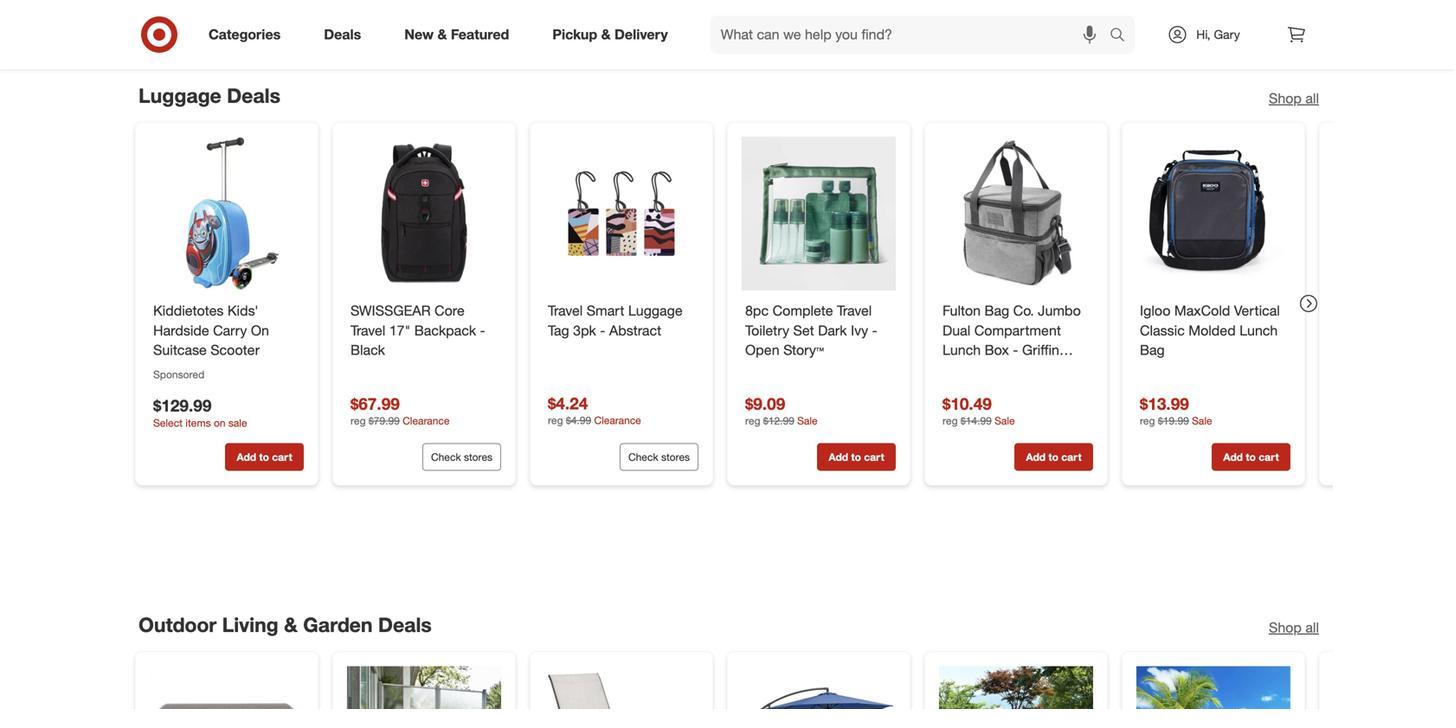 Task type: locate. For each thing, give the bounding box(es) containing it.
1 horizontal spatial &
[[438, 26, 447, 43]]

check stores button for $67.99
[[422, 444, 501, 471]]

clearance right $4.99
[[594, 414, 641, 427]]

clearance for $67.99
[[403, 415, 450, 428]]

1 horizontal spatial bag
[[1140, 342, 1165, 359]]

$4.24 reg $4.99 clearance
[[548, 394, 641, 427]]

0 horizontal spatial check stores button
[[422, 444, 501, 471]]

clearance inside $67.99 reg $79.99 clearance
[[403, 415, 450, 428]]

add for 8pc complete travel toiletry set dark ivy - open story™
[[829, 451, 848, 464]]

0 vertical spatial shop all
[[1269, 90, 1319, 107]]

1 vertical spatial bag
[[1140, 342, 1165, 359]]

featured
[[451, 26, 509, 43]]

add to cart button
[[817, 0, 896, 24], [1014, 0, 1093, 24], [225, 444, 304, 471], [817, 444, 896, 471], [1014, 444, 1093, 471], [1212, 444, 1291, 471]]

1 shop all link from the top
[[1269, 88, 1319, 108]]

1 sale from the left
[[797, 415, 818, 428]]

0 horizontal spatial stores
[[464, 451, 493, 464]]

core
[[435, 303, 465, 319]]

all
[[1306, 90, 1319, 107], [1306, 620, 1319, 637]]

1 vertical spatial shop all link
[[1269, 619, 1319, 638]]

outdoor living & garden deals
[[138, 613, 432, 638]]

- right the 3pk
[[600, 322, 605, 339]]

reg inside $4.24 reg $4.99 clearance
[[548, 414, 563, 427]]

0 vertical spatial shop all link
[[1269, 88, 1319, 108]]

add for kiddietotes kids' hardside carry on suitcase scooter
[[237, 451, 256, 464]]

sale
[[797, 415, 818, 428], [995, 415, 1015, 428], [1192, 415, 1212, 428]]

check for $67.99
[[431, 451, 461, 464]]

& right "living"
[[284, 613, 298, 638]]

0 horizontal spatial clearance
[[403, 415, 450, 428]]

add to cart for fulton bag co. jumbo dual compartment lunch box - griffin gray
[[1026, 451, 1082, 464]]

- right backpack
[[480, 322, 485, 339]]

to for fulton bag co. jumbo dual compartment lunch box - griffin gray
[[1049, 451, 1059, 464]]

0 horizontal spatial check stores
[[431, 451, 493, 464]]

2 horizontal spatial &
[[601, 26, 611, 43]]

deals
[[324, 26, 361, 43], [227, 83, 280, 108], [378, 613, 432, 638]]

add for fulton bag co. jumbo dual compartment lunch box - griffin gray
[[1026, 451, 1046, 464]]

stores for $4.24
[[661, 451, 690, 464]]

1 check from the left
[[431, 451, 461, 464]]

1 all from the top
[[1306, 90, 1319, 107]]

2 shop all from the top
[[1269, 620, 1319, 637]]

add
[[829, 3, 848, 16], [1026, 3, 1046, 16], [237, 451, 256, 464], [829, 451, 848, 464], [1026, 451, 1046, 464], [1223, 451, 1243, 464]]

1 horizontal spatial travel
[[548, 303, 583, 319]]

deals down categories link
[[227, 83, 280, 108]]

shop all link
[[1269, 88, 1319, 108], [1269, 619, 1319, 638]]

outdoor
[[138, 613, 217, 638]]

add to cart
[[829, 3, 884, 16], [1026, 3, 1082, 16], [237, 451, 292, 464], [829, 451, 884, 464], [1026, 451, 1082, 464], [1223, 451, 1279, 464]]

living
[[222, 613, 278, 638]]

0 vertical spatial all
[[1306, 90, 1319, 107]]

sale right $12.99
[[797, 415, 818, 428]]

1 horizontal spatial luggage
[[628, 303, 683, 319]]

0 horizontal spatial check
[[431, 451, 461, 464]]

8pc complete travel toiletry set dark ivy - open story™ image
[[742, 137, 896, 291], [742, 137, 896, 291]]

2-pack folding backpack beach chair 5-position outdoor reclining chairs with pillow blue/pattern/pink/yellow image
[[1137, 667, 1291, 710], [1137, 667, 1291, 710]]

0 horizontal spatial bag
[[985, 303, 1009, 319]]

check down $4.24 reg $4.99 clearance
[[628, 451, 658, 464]]

pickup & delivery link
[[538, 16, 690, 54]]

1 shop all from the top
[[1269, 90, 1319, 107]]

0 horizontal spatial &
[[284, 613, 298, 638]]

check stores down $4.24 reg $4.99 clearance
[[628, 451, 690, 464]]

reg inside $67.99 reg $79.99 clearance
[[351, 415, 366, 428]]

1 stores from the left
[[464, 451, 493, 464]]

costway  10 ft patio offset umbrella w/8 ribs cross base tilt image
[[742, 667, 896, 710], [742, 667, 896, 710]]

travel smart luggage tag 3pk - abstract image
[[544, 137, 699, 291], [544, 137, 699, 291]]

check for $4.24
[[628, 451, 658, 464]]

1 horizontal spatial clearance
[[594, 414, 641, 427]]

& right new
[[438, 26, 447, 43]]

reg
[[548, 414, 563, 427], [351, 415, 366, 428], [745, 415, 760, 428], [943, 415, 958, 428], [1140, 415, 1155, 428]]

2 horizontal spatial travel
[[837, 303, 872, 319]]

stores
[[464, 451, 493, 464], [661, 451, 690, 464]]

travel up black
[[351, 322, 385, 339]]

reg for $13.99
[[1140, 415, 1155, 428]]

$9.09
[[745, 394, 785, 414]]

travel inside 8pc complete travel toiletry set dark ivy - open story™
[[837, 303, 872, 319]]

tag
[[548, 322, 569, 339]]

add to cart for igloo maxcold vertical classic molded lunch bag
[[1223, 451, 1279, 464]]

$13.99 reg $19.99 sale
[[1140, 394, 1212, 428]]

- right ivy
[[872, 322, 877, 339]]

3 sale from the left
[[1192, 415, 1212, 428]]

1 horizontal spatial deals
[[324, 26, 361, 43]]

0 horizontal spatial sale
[[797, 415, 818, 428]]

bag down 'classic'
[[1140, 342, 1165, 359]]

2 stores from the left
[[661, 451, 690, 464]]

travel smart luggage tag 3pk - abstract
[[548, 303, 683, 339]]

check stores button for $4.24
[[620, 444, 699, 471]]

2 shop all link from the top
[[1269, 619, 1319, 638]]

- inside 8pc complete travel toiletry set dark ivy - open story™
[[872, 322, 877, 339]]

suitcase
[[153, 342, 207, 359]]

check stores button down $67.99 reg $79.99 clearance
[[422, 444, 501, 471]]

1 horizontal spatial check stores button
[[620, 444, 699, 471]]

reg inside the "$13.99 reg $19.99 sale"
[[1140, 415, 1155, 428]]

reg inside the $9.09 reg $12.99 sale
[[745, 415, 760, 428]]

1 shop from the top
[[1269, 90, 1302, 107]]

0 vertical spatial shop
[[1269, 90, 1302, 107]]

travel inside swissgear core travel 17" backpack - black
[[351, 322, 385, 339]]

smart
[[587, 303, 624, 319]]

- right box
[[1013, 342, 1018, 359]]

all for outdoor living & garden deals
[[1306, 620, 1319, 637]]

check stores button down $4.24 reg $4.99 clearance
[[620, 444, 699, 471]]

0 vertical spatial bag
[[985, 303, 1009, 319]]

reg down $67.99
[[351, 415, 366, 428]]

travel up 'tag'
[[548, 303, 583, 319]]

2 check from the left
[[628, 451, 658, 464]]

costway 4pcs rattan patio furniture set cushioned sofa chair coffee table image
[[939, 667, 1093, 710], [939, 667, 1093, 710]]

0 vertical spatial lunch
[[1240, 322, 1278, 339]]

reg for $10.49
[[943, 415, 958, 428]]

deals left new
[[324, 26, 361, 43]]

kiddietotes
[[153, 303, 224, 319]]

2 check stores from the left
[[628, 451, 690, 464]]

add to cart button for 8pc complete travel toiletry set dark ivy - open story™
[[817, 444, 896, 471]]

1 vertical spatial shop
[[1269, 620, 1302, 637]]

cart for igloo maxcold vertical classic molded lunch bag
[[1259, 451, 1279, 464]]

1 vertical spatial lunch
[[943, 342, 981, 359]]

plastic development group 105 gallon weatherproof resin outdoor patio storage deck box with secure lid retainer straps, driftwood gray image
[[150, 667, 304, 710], [150, 667, 304, 710]]

sale right $19.99
[[1192, 415, 1212, 428]]

abstract
[[609, 322, 661, 339]]

1 check stores from the left
[[431, 451, 493, 464]]

2 horizontal spatial sale
[[1192, 415, 1212, 428]]

luggage
[[138, 83, 221, 108], [628, 303, 683, 319]]

& for new
[[438, 26, 447, 43]]

sale inside the "$13.99 reg $19.99 sale"
[[1192, 415, 1212, 428]]

check down $67.99 reg $79.99 clearance
[[431, 451, 461, 464]]

lunch up the gray
[[943, 342, 981, 359]]

reg for $4.24
[[548, 414, 563, 427]]

2 shop from the top
[[1269, 620, 1302, 637]]

1 vertical spatial all
[[1306, 620, 1319, 637]]

1 vertical spatial shop all
[[1269, 620, 1319, 637]]

deals right garden
[[378, 613, 432, 638]]

cart
[[864, 3, 884, 16], [1061, 3, 1082, 16], [272, 451, 292, 464], [864, 451, 884, 464], [1061, 451, 1082, 464], [1259, 451, 1279, 464]]

box
[[985, 342, 1009, 359]]

clearance right $79.99
[[403, 415, 450, 428]]

reg down $9.09
[[745, 415, 760, 428]]

dark
[[818, 322, 847, 339]]

reg down the $10.49
[[943, 415, 958, 428]]

2 check stores button from the left
[[620, 444, 699, 471]]

2 vertical spatial deals
[[378, 613, 432, 638]]

check stores for $67.99
[[431, 451, 493, 464]]

check stores
[[431, 451, 493, 464], [628, 451, 690, 464]]

sale right $14.99
[[995, 415, 1015, 428]]

select
[[153, 417, 183, 430]]

0 horizontal spatial lunch
[[943, 342, 981, 359]]

0 horizontal spatial travel
[[351, 322, 385, 339]]

set
[[793, 322, 814, 339]]

clearance
[[594, 414, 641, 427], [403, 415, 450, 428]]

1 check stores button from the left
[[422, 444, 501, 471]]

1 horizontal spatial lunch
[[1240, 322, 1278, 339]]

check stores down $67.99 reg $79.99 clearance
[[431, 451, 493, 464]]

0 horizontal spatial deals
[[227, 83, 280, 108]]

fulton bag co. jumbo dual compartment lunch box - griffin gray image
[[939, 137, 1093, 291], [939, 137, 1093, 291]]

1 horizontal spatial stores
[[661, 451, 690, 464]]

lunch down vertical at the top right of page
[[1240, 322, 1278, 339]]

2 all from the top
[[1306, 620, 1319, 637]]

8pc complete travel toiletry set dark ivy - open story™ link
[[745, 301, 892, 361]]

shop all link for outdoor living & garden deals
[[1269, 619, 1319, 638]]

sale inside $10.49 reg $14.99 sale
[[995, 415, 1015, 428]]

1 vertical spatial luggage
[[628, 303, 683, 319]]

carry
[[213, 322, 247, 339]]

&
[[438, 26, 447, 43], [601, 26, 611, 43], [284, 613, 298, 638]]

reg inside $10.49 reg $14.99 sale
[[943, 415, 958, 428]]

1 horizontal spatial check stores
[[628, 451, 690, 464]]

0 horizontal spatial luggage
[[138, 83, 221, 108]]

$10.49
[[943, 394, 992, 414]]

travel
[[548, 303, 583, 319], [837, 303, 872, 319], [351, 322, 385, 339]]

travel for $67.99
[[351, 322, 385, 339]]

What can we help you find? suggestions appear below search field
[[710, 16, 1114, 54]]

$129.99 select items on sale
[[153, 396, 247, 430]]

shop all link for luggage deals
[[1269, 88, 1319, 108]]

& right pickup
[[601, 26, 611, 43]]

$129.99
[[153, 396, 212, 416]]

travel up ivy
[[837, 303, 872, 319]]

bag left co.
[[985, 303, 1009, 319]]

check stores button
[[422, 444, 501, 471], [620, 444, 699, 471]]

sale inside the $9.09 reg $12.99 sale
[[797, 415, 818, 428]]

reg down $4.24 at the left bottom of the page
[[548, 414, 563, 427]]

bag
[[985, 303, 1009, 319], [1140, 342, 1165, 359]]

add to cart button for kiddietotes kids' hardside carry on suitcase scooter
[[225, 444, 304, 471]]

backpack
[[414, 322, 476, 339]]

shop
[[1269, 90, 1302, 107], [1269, 620, 1302, 637]]

reg down $13.99
[[1140, 415, 1155, 428]]

check
[[431, 451, 461, 464], [628, 451, 658, 464]]

2 sale from the left
[[995, 415, 1015, 428]]

kiddietotes kids' hardside carry on suitcase scooter image
[[150, 137, 304, 291], [150, 137, 304, 291]]

search button
[[1102, 16, 1143, 57]]

swissgear core travel 17" backpack - black image
[[347, 137, 501, 291], [347, 137, 501, 291]]

1 horizontal spatial check
[[628, 451, 658, 464]]

1 horizontal spatial sale
[[995, 415, 1015, 428]]

scooter
[[210, 342, 260, 359]]

clearance inside $4.24 reg $4.99 clearance
[[594, 414, 641, 427]]

17"
[[389, 322, 411, 339]]

costway 3pcs patio rattan bistro furniture set cushioned chair table image
[[347, 667, 501, 710], [347, 667, 501, 710]]

lunch inside igloo maxcold vertical classic molded lunch bag
[[1240, 322, 1278, 339]]

& for pickup
[[601, 26, 611, 43]]

toiletry
[[745, 322, 789, 339]]

all for luggage deals
[[1306, 90, 1319, 107]]

tangkula outdoor chaise lounge chair adjustable reclining bed with backrest& armrest image
[[544, 667, 699, 710], [544, 667, 699, 710]]

0 vertical spatial luggage
[[138, 83, 221, 108]]

-
[[480, 322, 485, 339], [600, 322, 605, 339], [872, 322, 877, 339], [1013, 342, 1018, 359]]

igloo maxcold vertical classic molded lunch bag image
[[1137, 137, 1291, 291], [1137, 137, 1291, 291]]



Task type: describe. For each thing, give the bounding box(es) containing it.
$13.99
[[1140, 394, 1189, 414]]

to for kiddietotes kids' hardside carry on suitcase scooter
[[259, 451, 269, 464]]

$67.99
[[351, 394, 400, 414]]

maxcold
[[1174, 303, 1230, 319]]

0 vertical spatial deals
[[324, 26, 361, 43]]

shop all for outdoor living & garden deals
[[1269, 620, 1319, 637]]

stores for $67.99
[[464, 451, 493, 464]]

new & featured
[[404, 26, 509, 43]]

categories
[[209, 26, 281, 43]]

check stores for $4.24
[[628, 451, 690, 464]]

sale for $13.99
[[1192, 415, 1212, 428]]

cart for 8pc complete travel toiletry set dark ivy - open story™
[[864, 451, 884, 464]]

$14.99
[[961, 415, 992, 428]]

jumbo
[[1038, 303, 1081, 319]]

$67.99 reg $79.99 clearance
[[351, 394, 450, 428]]

sale for $10.49
[[995, 415, 1015, 428]]

pickup & delivery
[[552, 26, 668, 43]]

kiddietotes kids' hardside carry on suitcase scooter
[[153, 303, 269, 359]]

$12.99
[[763, 415, 794, 428]]

$79.99
[[369, 415, 400, 428]]

- inside swissgear core travel 17" backpack - black
[[480, 322, 485, 339]]

black
[[351, 342, 385, 359]]

add to cart for kiddietotes kids' hardside carry on suitcase scooter
[[237, 451, 292, 464]]

garden
[[303, 613, 373, 638]]

cart for kiddietotes kids' hardside carry on suitcase scooter
[[272, 451, 292, 464]]

reg for $67.99
[[351, 415, 366, 428]]

$19.99
[[1158, 415, 1189, 428]]

vertical
[[1234, 303, 1280, 319]]

on
[[251, 322, 269, 339]]

new & featured link
[[390, 16, 531, 54]]

on
[[214, 417, 225, 430]]

bag inside igloo maxcold vertical classic molded lunch bag
[[1140, 342, 1165, 359]]

8pc
[[745, 303, 769, 319]]

items
[[185, 417, 211, 430]]

new
[[404, 26, 434, 43]]

clearance for $4.24
[[594, 414, 641, 427]]

igloo
[[1140, 303, 1171, 319]]

sponsored
[[153, 368, 204, 381]]

travel inside travel smart luggage tag 3pk - abstract
[[548, 303, 583, 319]]

deals link
[[309, 16, 383, 54]]

add to cart button for fulton bag co. jumbo dual compartment lunch box - griffin gray
[[1014, 444, 1093, 471]]

swissgear core travel 17" backpack - black
[[351, 303, 485, 359]]

hi,
[[1196, 27, 1211, 42]]

travel smart luggage tag 3pk - abstract link
[[548, 301, 695, 341]]

lunch inside the fulton bag co. jumbo dual compartment lunch box - griffin gray
[[943, 342, 981, 359]]

1 vertical spatial deals
[[227, 83, 280, 108]]

bag inside the fulton bag co. jumbo dual compartment lunch box - griffin gray
[[985, 303, 1009, 319]]

luggage deals
[[138, 83, 280, 108]]

fulton
[[943, 303, 981, 319]]

gary
[[1214, 27, 1240, 42]]

sale
[[228, 417, 247, 430]]

$10.49 reg $14.99 sale
[[943, 394, 1015, 428]]

dual
[[943, 322, 971, 339]]

shop all for luggage deals
[[1269, 90, 1319, 107]]

fulton bag co. jumbo dual compartment lunch box - griffin gray link
[[943, 301, 1090, 379]]

luggage inside travel smart luggage tag 3pk - abstract
[[628, 303, 683, 319]]

categories link
[[194, 16, 302, 54]]

sale for $9.09
[[797, 415, 818, 428]]

to for 8pc complete travel toiletry set dark ivy - open story™
[[851, 451, 861, 464]]

pickup
[[552, 26, 597, 43]]

kids'
[[228, 303, 258, 319]]

complete
[[773, 303, 833, 319]]

travel for $9.09
[[837, 303, 872, 319]]

molded
[[1189, 322, 1236, 339]]

shop for luggage deals
[[1269, 90, 1302, 107]]

- inside the fulton bag co. jumbo dual compartment lunch box - griffin gray
[[1013, 342, 1018, 359]]

hardside
[[153, 322, 209, 339]]

ivy
[[851, 322, 868, 339]]

story™
[[783, 342, 824, 359]]

3pk
[[573, 322, 596, 339]]

co.
[[1013, 303, 1034, 319]]

swissgear
[[351, 303, 431, 319]]

swissgear core travel 17" backpack - black link
[[351, 301, 498, 361]]

add to cart for 8pc complete travel toiletry set dark ivy - open story™
[[829, 451, 884, 464]]

- inside travel smart luggage tag 3pk - abstract
[[600, 322, 605, 339]]

open
[[745, 342, 780, 359]]

2 horizontal spatial deals
[[378, 613, 432, 638]]

reg for $9.09
[[745, 415, 760, 428]]

igloo maxcold vertical classic molded lunch bag link
[[1140, 301, 1287, 361]]

kiddietotes kids' hardside carry on suitcase scooter link
[[153, 301, 300, 361]]

cart for fulton bag co. jumbo dual compartment lunch box - griffin gray
[[1061, 451, 1082, 464]]

fulton bag co. jumbo dual compartment lunch box - griffin gray
[[943, 303, 1081, 379]]

griffin
[[1022, 342, 1059, 359]]

hi, gary
[[1196, 27, 1240, 42]]

to for igloo maxcold vertical classic molded lunch bag
[[1246, 451, 1256, 464]]

add for igloo maxcold vertical classic molded lunch bag
[[1223, 451, 1243, 464]]

compartment
[[974, 322, 1061, 339]]

add to cart button for igloo maxcold vertical classic molded lunch bag
[[1212, 444, 1291, 471]]

$4.24
[[548, 394, 588, 414]]

$4.99
[[566, 414, 591, 427]]

8pc complete travel toiletry set dark ivy - open story™
[[745, 303, 877, 359]]

shop for outdoor living & garden deals
[[1269, 620, 1302, 637]]

$9.09 reg $12.99 sale
[[745, 394, 818, 428]]

classic
[[1140, 322, 1185, 339]]

igloo maxcold vertical classic molded lunch bag
[[1140, 303, 1280, 359]]

search
[[1102, 28, 1143, 45]]

gray
[[943, 362, 972, 379]]

delivery
[[615, 26, 668, 43]]



Task type: vqa. For each thing, say whether or not it's contained in the screenshot.
Albany today:
no



